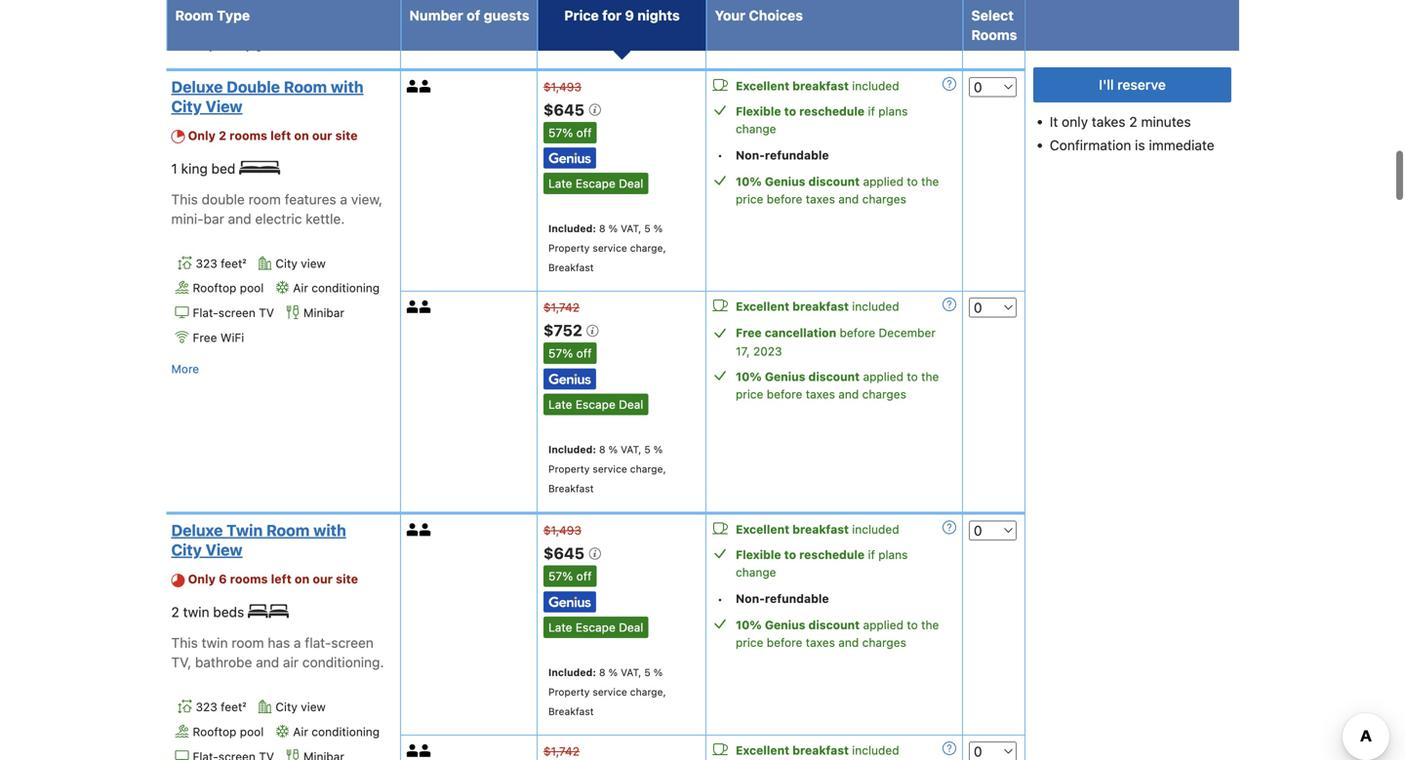 Task type: describe. For each thing, give the bounding box(es) containing it.
safety
[[218, 38, 252, 52]]

4 excellent from the top
[[736, 744, 789, 757]]

baby
[[188, 38, 215, 52]]

8 % vat, 5 % property service charge, breakfast for deluxe double room with city view
[[548, 223, 666, 273]]

this for deluxe double room with city view
[[171, 191, 198, 207]]

late escape deal for deluxe double room with city view
[[548, 177, 643, 190]]

4 included from the top
[[852, 744, 899, 757]]

applied for deluxe double room with city view
[[863, 174, 904, 188]]

2 8 from the top
[[599, 444, 606, 455]]

breakfast for deluxe double room with city view
[[548, 262, 594, 273]]

2 10% genius discount from the top
[[736, 370, 860, 384]]

genius for deluxe twin room with city view
[[765, 618, 805, 632]]

0 vertical spatial screen
[[218, 306, 256, 320]]

0 horizontal spatial 2
[[171, 604, 179, 620]]

tv
[[259, 306, 274, 320]]

free for free wifi
[[193, 331, 217, 344]]

4 excellent breakfast included from the top
[[736, 744, 899, 757]]

3 excellent from the top
[[736, 523, 789, 536]]

electric
[[255, 211, 302, 227]]

this twin room has a flat-screen tv, bathrobe and air conditioning.
[[171, 635, 384, 671]]

vat, for deluxe double room with city view
[[621, 223, 641, 234]]

$752
[[543, 321, 586, 340]]

view,
[[351, 191, 383, 207]]

57% for deluxe twin room with city view
[[548, 570, 573, 583]]

2 twin beds
[[171, 604, 248, 620]]

discount for deluxe twin room with city view
[[809, 618, 860, 632]]

rooms
[[971, 27, 1017, 43]]

city down electric
[[276, 256, 297, 270]]

cancellation
[[765, 326, 836, 340]]

2 conditioning from the top
[[312, 725, 380, 739]]

free cancellation
[[736, 326, 836, 340]]

taxes for deluxe double room with city view
[[806, 192, 835, 206]]

non-refundable for deluxe double room with city view
[[736, 148, 829, 162]]

refundable for deluxe double room with city view
[[765, 148, 829, 162]]

left for double
[[270, 128, 291, 142]]

if plans change for deluxe double room with city view
[[736, 104, 908, 135]]

$645 for deluxe double room with city view
[[543, 101, 588, 119]]

deal for deluxe twin room with city view
[[619, 621, 643, 634]]

1 323 feet² from the top
[[196, 256, 246, 270]]

price
[[564, 7, 599, 23]]

2 off from the top
[[576, 347, 592, 360]]

2 8 % vat, 5 % property service charge, breakfast from the top
[[548, 444, 666, 494]]

1 feet² from the top
[[221, 256, 246, 270]]

screen inside "this twin room has a flat-screen tv, bathrobe and air conditioning."
[[331, 635, 374, 651]]

0 vertical spatial room
[[175, 7, 213, 23]]

2 late escape deal from the top
[[548, 398, 643, 411]]

1 city view from the top
[[276, 256, 326, 270]]

vat, for deluxe twin room with city view
[[621, 666, 641, 678]]

2 air from the top
[[293, 725, 308, 739]]

2 excellent from the top
[[736, 300, 789, 313]]

baby safety gates
[[188, 38, 286, 52]]

with for deluxe double room with city view
[[331, 77, 364, 96]]

room for double
[[248, 191, 281, 207]]

refundable for deluxe twin room with city view
[[765, 592, 829, 606]]

charges for deluxe twin room with city view
[[862, 636, 906, 649]]

2 57% off from the top
[[548, 347, 592, 360]]

deluxe double room with city view link
[[171, 77, 389, 116]]

2 city view from the top
[[276, 700, 326, 714]]

1 horizontal spatial 2
[[219, 128, 226, 142]]

late escape deal for deluxe twin room with city view
[[548, 621, 643, 634]]

breakfast for more details on meals and payment options icon at top
[[792, 300, 849, 313]]

room for twin
[[232, 635, 264, 651]]

change for deluxe double room with city view
[[736, 122, 776, 135]]

2 deal from the top
[[619, 398, 643, 411]]

the for deluxe twin room with city view
[[921, 618, 939, 632]]

of
[[467, 7, 480, 23]]

nights
[[638, 7, 680, 23]]

our for deluxe double room with city view
[[312, 128, 332, 142]]

twin
[[227, 521, 263, 540]]

4 breakfast from the top
[[792, 744, 849, 757]]

late escape deal. you're getting a reduced rate because this property is offering a discount on stays between october 1, 2023 and january 3, 2024.. element for deluxe twin room with city view
[[543, 617, 648, 638]]

flat-
[[305, 635, 331, 651]]

2 included from the top
[[852, 300, 899, 313]]

before inside before december 17, 2023
[[840, 326, 875, 340]]

on for twin
[[295, 572, 310, 586]]

2 323 feet² from the top
[[196, 700, 246, 714]]

our for deluxe twin room with city view
[[313, 572, 333, 586]]

2 57% from the top
[[548, 347, 573, 360]]

i'll reserve
[[1099, 77, 1166, 93]]

rooms for double
[[229, 128, 267, 142]]

immediate
[[1149, 137, 1215, 153]]

flexible for deluxe double room with city view
[[736, 104, 781, 118]]

bed
[[211, 160, 235, 176]]

service for deluxe double room with city view
[[593, 242, 627, 254]]

a for deluxe double room with city view
[[340, 191, 347, 207]]

bar
[[204, 211, 224, 227]]

breakfast for more details on meals and payment options image for deluxe double room with city view
[[792, 79, 849, 93]]

9
[[625, 7, 634, 23]]

1 air from the top
[[293, 281, 308, 295]]

2 charge, from the top
[[630, 463, 666, 475]]

it
[[1050, 114, 1058, 130]]

2 applied from the top
[[863, 370, 904, 384]]

2 feet² from the top
[[221, 700, 246, 714]]

1 vertical spatial occupancy image
[[407, 301, 419, 313]]

price for 9 nights
[[564, 7, 680, 23]]

applied to the price before taxes and charges for deluxe twin room with city view
[[736, 618, 939, 649]]

2 323 from the top
[[196, 700, 217, 714]]

off for deluxe twin room with city view
[[576, 570, 592, 583]]

charge, for deluxe twin room with city view
[[630, 686, 666, 698]]

is
[[1135, 137, 1145, 153]]

2 discount from the top
[[809, 370, 860, 384]]

2 $1,742 from the top
[[543, 745, 580, 758]]

2 charges from the top
[[862, 388, 906, 401]]

2 vat, from the top
[[621, 444, 641, 455]]

view for double
[[206, 97, 243, 115]]

2 rooftop pool from the top
[[193, 725, 264, 739]]

more
[[171, 362, 199, 376]]

1 323 from the top
[[196, 256, 217, 270]]

breakfast for more details on meals and payment options image associated with deluxe twin room with city view
[[792, 523, 849, 536]]

flexible to reschedule for deluxe twin room with city view
[[736, 548, 865, 562]]

deluxe twin room with city view
[[171, 521, 346, 559]]

1 rooftop pool from the top
[[193, 281, 264, 295]]

clothes rack
[[188, 18, 257, 32]]

included: for deluxe double room with city view
[[548, 223, 596, 234]]

gates
[[255, 38, 286, 52]]

twin for room
[[202, 635, 228, 651]]

1 air conditioning from the top
[[293, 281, 380, 295]]

1 included from the top
[[852, 79, 899, 93]]

2 air conditioning from the top
[[293, 725, 380, 739]]

2023
[[753, 345, 782, 358]]

non- for deluxe twin room with city view
[[736, 592, 765, 606]]

double
[[202, 191, 245, 207]]

price for deluxe twin room with city view
[[736, 636, 763, 649]]

it only takes 2 minutes confirmation is immediate
[[1050, 114, 1215, 153]]

1 king bed
[[171, 160, 239, 176]]

deluxe twin room with city view link
[[171, 521, 389, 560]]

only for deluxe twin room with city view
[[188, 572, 216, 586]]

for
[[602, 7, 622, 23]]

3 included from the top
[[852, 523, 899, 536]]

tv,
[[171, 654, 191, 671]]

flat-
[[193, 306, 218, 320]]

bathrobe
[[195, 654, 252, 671]]

room for deluxe twin room with city view
[[266, 521, 310, 540]]

free for free cancellation
[[736, 326, 762, 340]]

conditioning.
[[302, 654, 384, 671]]

2 5 from the top
[[644, 444, 651, 455]]

the for deluxe double room with city view
[[921, 174, 939, 188]]

city inside deluxe twin room with city view
[[171, 541, 202, 559]]

2 property from the top
[[548, 463, 590, 475]]

57% for deluxe double room with city view
[[548, 126, 573, 139]]

2 57% off. you're getting 57% off the original price due to multiple deals and benefits.. element from the top
[[543, 343, 597, 364]]

choices
[[749, 7, 803, 23]]

select rooms
[[971, 7, 1017, 43]]

and inside the this double room features a view, mini-bar and electric kettle.
[[228, 211, 251, 227]]

2 genius from the top
[[765, 370, 805, 384]]

2 10% from the top
[[736, 370, 762, 384]]

1 excellent from the top
[[736, 79, 789, 93]]

late for deluxe twin room with city view
[[548, 621, 572, 634]]

clothes
[[188, 18, 230, 32]]

air
[[283, 654, 299, 671]]

before december 17, 2023
[[736, 326, 936, 358]]

excellent breakfast included for more details on meals and payment options image for deluxe double room with city view
[[736, 79, 899, 93]]

has
[[268, 635, 290, 651]]

6
[[219, 572, 227, 586]]

2 rooftop from the top
[[193, 725, 237, 739]]

17,
[[736, 345, 750, 358]]

december
[[879, 326, 936, 340]]

guests
[[484, 7, 529, 23]]

1 pool from the top
[[240, 281, 264, 295]]

takes
[[1092, 114, 1126, 130]]

2 view from the top
[[301, 700, 326, 714]]

2 breakfast from the top
[[548, 483, 594, 494]]

2 pool from the top
[[240, 725, 264, 739]]

i'll reserve button
[[1033, 67, 1231, 102]]

rack
[[233, 18, 257, 32]]

2 vertical spatial occupancy image
[[419, 745, 432, 757]]

on for double
[[294, 128, 309, 142]]

service for deluxe twin room with city view
[[593, 686, 627, 698]]

2 the from the top
[[921, 370, 939, 384]]

included: for deluxe twin room with city view
[[548, 666, 596, 678]]

property for deluxe double room with city view
[[548, 242, 590, 254]]

breakfast for deluxe twin room with city view
[[548, 705, 594, 717]]

minutes
[[1141, 114, 1191, 130]]

1
[[171, 160, 177, 176]]

2 late escape deal. you're getting a reduced rate because this property is offering a discount on stays between october 1, 2023 and january 3, 2024.. element from the top
[[543, 394, 648, 415]]

8 for deluxe double room with city view
[[599, 223, 606, 234]]

this double room features a view, mini-bar and electric kettle.
[[171, 191, 383, 227]]

minibar
[[303, 306, 344, 320]]

left for twin
[[271, 572, 292, 586]]

2 price from the top
[[736, 388, 763, 401]]

applied for deluxe twin room with city view
[[863, 618, 904, 632]]

only 6 rooms left on our site
[[188, 572, 358, 586]]



Task type: locate. For each thing, give the bounding box(es) containing it.
to
[[784, 104, 796, 118], [907, 174, 918, 188], [907, 370, 918, 384], [784, 548, 796, 562], [907, 618, 918, 632]]

• for deluxe double room with city view
[[717, 148, 723, 162]]

site for deluxe twin room with city view
[[336, 572, 358, 586]]

1 deal from the top
[[619, 177, 643, 190]]

only
[[1062, 114, 1088, 130]]

air conditioning up minibar
[[293, 281, 380, 295]]

1 rooftop from the top
[[193, 281, 237, 295]]

1 vertical spatial 57% off. you're getting 57% off the original price due to multiple deals and benefits.. element
[[543, 343, 597, 364]]

2 vertical spatial 57% off
[[548, 570, 592, 583]]

0 vertical spatial off
[[576, 126, 592, 139]]

323 down bar
[[196, 256, 217, 270]]

feet² down bar
[[221, 256, 246, 270]]

twin inside "this twin room has a flat-screen tv, bathrobe and air conditioning."
[[202, 635, 228, 651]]

3 the from the top
[[921, 618, 939, 632]]

non-refundable
[[736, 148, 829, 162], [736, 592, 829, 606]]

a left view,
[[340, 191, 347, 207]]

1 non-refundable from the top
[[736, 148, 829, 162]]

1 deluxe from the top
[[171, 77, 223, 96]]

charges for deluxe double room with city view
[[862, 192, 906, 206]]

taxes
[[806, 192, 835, 206], [806, 388, 835, 401], [806, 636, 835, 649]]

room right double
[[284, 77, 327, 96]]

1 excellent breakfast included from the top
[[736, 79, 899, 93]]

excellent breakfast included for more details on meals and payment options icon at top
[[736, 300, 899, 313]]

1 vertical spatial 8
[[599, 444, 606, 455]]

1 view from the top
[[301, 256, 326, 270]]

on down deluxe double room with city view link
[[294, 128, 309, 142]]

0 vertical spatial rooftop
[[193, 281, 237, 295]]

1 10% from the top
[[736, 174, 762, 188]]

beds
[[213, 604, 244, 620]]

3 genius from the top
[[765, 618, 805, 632]]

a for deluxe twin room with city view
[[294, 635, 301, 651]]

1 57% off. you're getting 57% off the original price due to multiple deals and benefits.. element from the top
[[543, 122, 597, 143]]

323 feet² down bar
[[196, 256, 246, 270]]

twin
[[183, 604, 209, 620], [202, 635, 228, 651]]

1 10% genius discount from the top
[[736, 174, 860, 188]]

1 more details on meals and payment options image from the top
[[943, 77, 956, 91]]

rooms for twin
[[230, 572, 268, 586]]

5 for deluxe twin room with city view
[[644, 666, 651, 678]]

3 discount from the top
[[809, 618, 860, 632]]

1 vertical spatial 8 % vat, 5 % property service charge, breakfast
[[548, 444, 666, 494]]

1 property from the top
[[548, 242, 590, 254]]

0 vertical spatial room
[[248, 191, 281, 207]]

if plans change for deluxe twin room with city view
[[736, 548, 908, 579]]

pool up tv
[[240, 281, 264, 295]]

1 vertical spatial late escape deal. you're getting a reduced rate because this property is offering a discount on stays between october 1, 2023 and january 3, 2024.. element
[[543, 394, 648, 415]]

air down air
[[293, 725, 308, 739]]

excellent breakfast included for more details on meals and payment options image associated with deluxe twin room with city view
[[736, 523, 899, 536]]

1 57% from the top
[[548, 126, 573, 139]]

included:
[[548, 223, 596, 234], [548, 444, 596, 455], [548, 666, 596, 678]]

3 late escape deal from the top
[[548, 621, 643, 634]]

1 included: from the top
[[548, 223, 596, 234]]

10% for deluxe twin room with city view
[[736, 618, 762, 632]]

included
[[852, 79, 899, 93], [852, 300, 899, 313], [852, 523, 899, 536], [852, 744, 899, 757]]

1 this from the top
[[171, 191, 198, 207]]

excellent breakfast included
[[736, 79, 899, 93], [736, 300, 899, 313], [736, 523, 899, 536], [736, 744, 899, 757]]

conditioning
[[312, 281, 380, 295], [312, 725, 380, 739]]

plans for deluxe double room with city view
[[878, 104, 908, 118]]

deluxe for deluxe twin room with city view
[[171, 521, 223, 540]]

1 vertical spatial rooftop pool
[[193, 725, 264, 739]]

3 more details on meals and payment options image from the top
[[943, 742, 956, 755]]

1 vertical spatial rooftop
[[193, 725, 237, 739]]

2 vertical spatial breakfast
[[548, 705, 594, 717]]

before
[[767, 192, 803, 206], [840, 326, 875, 340], [767, 388, 803, 401], [767, 636, 803, 649]]

2 vertical spatial charge,
[[630, 686, 666, 698]]

2 vertical spatial applied
[[863, 618, 904, 632]]

2 if from the top
[[868, 548, 875, 562]]

1 the from the top
[[921, 174, 939, 188]]

3 8 from the top
[[599, 666, 606, 678]]

1 view from the top
[[206, 97, 243, 115]]

0 vertical spatial late
[[548, 177, 572, 190]]

view down double
[[206, 97, 243, 115]]

0 vertical spatial view
[[301, 256, 326, 270]]

property for deluxe twin room with city view
[[548, 686, 590, 698]]

room
[[248, 191, 281, 207], [232, 635, 264, 651]]

on down deluxe twin room with city view link
[[295, 572, 310, 586]]

a inside "this twin room has a flat-screen tv, bathrobe and air conditioning."
[[294, 635, 301, 651]]

this for deluxe twin room with city view
[[171, 635, 198, 651]]

1 conditioning from the top
[[312, 281, 380, 295]]

8 for deluxe twin room with city view
[[599, 666, 606, 678]]

2 this from the top
[[171, 635, 198, 651]]

57% off. you're getting 57% off the original price due to multiple deals and benefits.. element for deluxe double room with city view
[[543, 122, 597, 143]]

0 vertical spatial 323
[[196, 256, 217, 270]]

left down deluxe twin room with city view link
[[271, 572, 292, 586]]

feet² down bathrobe
[[221, 700, 246, 714]]

57% off. you're getting 57% off the original price due to multiple deals and benefits.. element
[[543, 122, 597, 143], [543, 343, 597, 364], [543, 566, 597, 587]]

2 up "tv,"
[[171, 604, 179, 620]]

site for deluxe double room with city view
[[335, 128, 358, 142]]

rooms right 6
[[230, 572, 268, 586]]

rooftop pool down bathrobe
[[193, 725, 264, 739]]

if for deluxe double room with city view
[[868, 104, 875, 118]]

rooms up bed
[[229, 128, 267, 142]]

late escape deal. you're getting a reduced rate because this property is offering a discount on stays between october 1, 2023 and january 3, 2024.. element
[[543, 173, 648, 194], [543, 394, 648, 415], [543, 617, 648, 638]]

screen up wifi
[[218, 306, 256, 320]]

room type
[[175, 7, 250, 23]]

and inside "this twin room has a flat-screen tv, bathrobe and air conditioning."
[[256, 654, 279, 671]]

0 vertical spatial non-
[[736, 148, 765, 162]]

flexible to reschedule
[[736, 104, 865, 118], [736, 548, 865, 562]]

$1,493
[[543, 80, 581, 94], [543, 524, 581, 537]]

$1,493 for deluxe double room with city view
[[543, 80, 581, 94]]

off
[[576, 126, 592, 139], [576, 347, 592, 360], [576, 570, 592, 583]]

1 $1,493 from the top
[[543, 80, 581, 94]]

deluxe inside deluxe double room with city view
[[171, 77, 223, 96]]

1 genius from the top
[[765, 174, 805, 188]]

2 vertical spatial late escape deal
[[548, 621, 643, 634]]

your choices
[[715, 7, 803, 23]]

10%
[[736, 174, 762, 188], [736, 370, 762, 384], [736, 618, 762, 632]]

2 reschedule from the top
[[799, 548, 865, 562]]

if plans change
[[736, 104, 908, 135], [736, 548, 908, 579]]

1 vertical spatial view
[[301, 700, 326, 714]]

2 taxes from the top
[[806, 388, 835, 401]]

57% off. you're getting 57% off the original price due to multiple deals and benefits.. element for deluxe twin room with city view
[[543, 566, 597, 587]]

this inside "this twin room has a flat-screen tv, bathrobe and air conditioning."
[[171, 635, 198, 651]]

1 8 % vat, 5 % property service charge, breakfast from the top
[[548, 223, 666, 273]]

late escape deal. you're getting a reduced rate because this property is offering a discount on stays between october 1, 2023 and january 3, 2024.. element for deluxe double room with city view
[[543, 173, 648, 194]]

0 vertical spatial 8
[[599, 223, 606, 234]]

0 vertical spatial site
[[335, 128, 358, 142]]

2 vertical spatial late
[[548, 621, 572, 634]]

0 vertical spatial left
[[270, 128, 291, 142]]

number
[[409, 7, 463, 23]]

2 vertical spatial 5
[[644, 666, 651, 678]]

3 price from the top
[[736, 636, 763, 649]]

0 vertical spatial our
[[312, 128, 332, 142]]

deluxe down baby
[[171, 77, 223, 96]]

free up the 17,
[[736, 326, 762, 340]]

applied to the price before taxes and charges
[[736, 174, 939, 206], [736, 370, 939, 401], [736, 618, 939, 649]]

2 flexible from the top
[[736, 548, 781, 562]]

3 8 % vat, 5 % property service charge, breakfast from the top
[[548, 666, 666, 717]]

3 charge, from the top
[[630, 686, 666, 698]]

1 reschedule from the top
[[799, 104, 865, 118]]

2 refundable from the top
[[765, 592, 829, 606]]

2 applied to the price before taxes and charges from the top
[[736, 370, 939, 401]]

view for twin
[[206, 541, 243, 559]]

0 vertical spatial city view
[[276, 256, 326, 270]]

charge,
[[630, 242, 666, 254], [630, 463, 666, 475], [630, 686, 666, 698]]

1 vertical spatial with
[[313, 521, 346, 540]]

$645
[[543, 101, 588, 119], [543, 544, 588, 563]]

5
[[644, 223, 651, 234], [644, 444, 651, 455], [644, 666, 651, 678]]

1 on from the top
[[294, 128, 309, 142]]

1 breakfast from the top
[[548, 262, 594, 273]]

0 vertical spatial applied to the price before taxes and charges
[[736, 174, 939, 206]]

change for deluxe twin room with city view
[[736, 566, 776, 579]]

1 vertical spatial refundable
[[765, 592, 829, 606]]

3 late escape deal. you're getting a reduced rate because this property is offering a discount on stays between october 1, 2023 and january 3, 2024.. element from the top
[[543, 617, 648, 638]]

3 escape from the top
[[576, 621, 616, 634]]

0 vertical spatial if
[[868, 104, 875, 118]]

feet²
[[221, 256, 246, 270], [221, 700, 246, 714]]

1 vertical spatial applied to the price before taxes and charges
[[736, 370, 939, 401]]

property
[[548, 242, 590, 254], [548, 463, 590, 475], [548, 686, 590, 698]]

discount for deluxe double room with city view
[[809, 174, 860, 188]]

1 • from the top
[[717, 148, 723, 162]]

1 vertical spatial property
[[548, 463, 590, 475]]

room left has
[[232, 635, 264, 651]]

0 vertical spatial 323 feet²
[[196, 256, 246, 270]]

room up electric
[[248, 191, 281, 207]]

city inside deluxe double room with city view
[[171, 97, 202, 115]]

features
[[285, 191, 336, 207]]

and
[[838, 192, 859, 206], [228, 211, 251, 227], [838, 388, 859, 401], [838, 636, 859, 649], [256, 654, 279, 671]]

1 flexible to reschedule from the top
[[736, 104, 865, 118]]

0 vertical spatial 57% off
[[548, 126, 592, 139]]

0 vertical spatial late escape deal. you're getting a reduced rate because this property is offering a discount on stays between october 1, 2023 and january 3, 2024.. element
[[543, 173, 648, 194]]

8
[[599, 223, 606, 234], [599, 444, 606, 455], [599, 666, 606, 678]]

%
[[608, 223, 618, 234], [654, 223, 663, 234], [608, 444, 618, 455], [654, 444, 663, 455], [608, 666, 618, 678], [654, 666, 663, 678]]

2 up bed
[[219, 128, 226, 142]]

0 vertical spatial this
[[171, 191, 198, 207]]

type
[[217, 7, 250, 23]]

room inside the this double room features a view, mini-bar and electric kettle.
[[248, 191, 281, 207]]

2 vertical spatial late escape deal. you're getting a reduced rate because this property is offering a discount on stays between october 1, 2023 and january 3, 2024.. element
[[543, 617, 648, 638]]

rooftop
[[193, 281, 237, 295], [193, 725, 237, 739]]

1 vertical spatial •
[[717, 592, 723, 606]]

with inside deluxe double room with city view
[[331, 77, 364, 96]]

if for deluxe twin room with city view
[[868, 548, 875, 562]]

free
[[736, 326, 762, 340], [193, 331, 217, 344]]

site down deluxe twin room with city view link
[[336, 572, 358, 586]]

1 vertical spatial breakfast
[[548, 483, 594, 494]]

• for deluxe twin room with city view
[[717, 592, 723, 606]]

room up baby
[[175, 7, 213, 23]]

city
[[171, 97, 202, 115], [276, 256, 297, 270], [171, 541, 202, 559], [276, 700, 297, 714]]

10% genius discount for deluxe double room with city view
[[736, 174, 860, 188]]

0 vertical spatial twin
[[183, 604, 209, 620]]

only left 6
[[188, 572, 216, 586]]

room inside deluxe double room with city view
[[284, 77, 327, 96]]

2 vertical spatial 57%
[[548, 570, 573, 583]]

free wifi
[[193, 331, 244, 344]]

1 vertical spatial a
[[294, 635, 301, 651]]

1 vertical spatial deluxe
[[171, 521, 223, 540]]

1 vertical spatial vat,
[[621, 444, 641, 455]]

room inside deluxe twin room with city view
[[266, 521, 310, 540]]

room inside "this twin room has a flat-screen tv, bathrobe and air conditioning."
[[232, 635, 264, 651]]

$645 for deluxe twin room with city view
[[543, 544, 588, 563]]

only for deluxe double room with city view
[[188, 128, 216, 142]]

2 vertical spatial deal
[[619, 621, 643, 634]]

select
[[971, 7, 1014, 23]]

0 vertical spatial breakfast
[[548, 262, 594, 273]]

deluxe for deluxe double room with city view
[[171, 77, 223, 96]]

8 % vat, 5 % property service charge, breakfast for deluxe twin room with city view
[[548, 666, 666, 717]]

flexible for deluxe twin room with city view
[[736, 548, 781, 562]]

0 vertical spatial reschedule
[[799, 104, 865, 118]]

room right twin
[[266, 521, 310, 540]]

non- for deluxe double room with city view
[[736, 148, 765, 162]]

2 vertical spatial 8 % vat, 5 % property service charge, breakfast
[[548, 666, 666, 717]]

reschedule for deluxe twin room with city view
[[799, 548, 865, 562]]

1 vertical spatial left
[[271, 572, 292, 586]]

more details on meals and payment options image
[[943, 77, 956, 91], [943, 521, 956, 534], [943, 742, 956, 755]]

0 horizontal spatial free
[[193, 331, 217, 344]]

your
[[715, 7, 746, 23]]

57%
[[548, 126, 573, 139], [548, 347, 573, 360], [548, 570, 573, 583]]

flat-screen tv
[[193, 306, 274, 320]]

0 vertical spatial occupancy image
[[419, 80, 432, 93]]

2 $1,493 from the top
[[543, 524, 581, 537]]

2 vertical spatial off
[[576, 570, 592, 583]]

free down flat-
[[193, 331, 217, 344]]

more details on meals and payment options image
[[943, 298, 956, 311]]

1 $645 from the top
[[543, 101, 588, 119]]

rooftop pool
[[193, 281, 264, 295], [193, 725, 264, 739]]

genius
[[765, 174, 805, 188], [765, 370, 805, 384], [765, 618, 805, 632]]

with
[[331, 77, 364, 96], [313, 521, 346, 540]]

0 vertical spatial $645
[[543, 101, 588, 119]]

2 inside it only takes 2 minutes confirmation is immediate
[[1129, 114, 1137, 130]]

more link
[[171, 359, 199, 379]]

city down air
[[276, 700, 297, 714]]

0 vertical spatial plans
[[878, 104, 908, 118]]

2 vertical spatial property
[[548, 686, 590, 698]]

service
[[593, 242, 627, 254], [593, 463, 627, 475], [593, 686, 627, 698]]

1 only from the top
[[188, 128, 216, 142]]

1 vertical spatial included:
[[548, 444, 596, 455]]

1 applied to the price before taxes and charges from the top
[[736, 174, 939, 206]]

conditioning down conditioning.
[[312, 725, 380, 739]]

0 vertical spatial 57%
[[548, 126, 573, 139]]

323 feet² down bathrobe
[[196, 700, 246, 714]]

air
[[293, 281, 308, 295], [293, 725, 308, 739]]

1 vertical spatial feet²
[[221, 700, 246, 714]]

3 57% off. you're getting 57% off the original price due to multiple deals and benefits.. element from the top
[[543, 566, 597, 587]]

a right has
[[294, 635, 301, 651]]

0 vertical spatial deluxe
[[171, 77, 223, 96]]

left down deluxe double room with city view link
[[270, 128, 291, 142]]

king
[[181, 160, 208, 176]]

screen up conditioning.
[[331, 635, 374, 651]]

0 vertical spatial more details on meals and payment options image
[[943, 77, 956, 91]]

0 vertical spatial rooms
[[229, 128, 267, 142]]

1 vertical spatial room
[[284, 77, 327, 96]]

our down deluxe double room with city view link
[[312, 128, 332, 142]]

price for deluxe double room with city view
[[736, 192, 763, 206]]

pool down bathrobe
[[240, 725, 264, 739]]

2 only from the top
[[188, 572, 216, 586]]

more details on meals and payment options image for deluxe twin room with city view
[[943, 521, 956, 534]]

twin for beds
[[183, 604, 209, 620]]

charge, for deluxe double room with city view
[[630, 242, 666, 254]]

view inside deluxe twin room with city view
[[206, 541, 243, 559]]

number of guests
[[409, 7, 529, 23]]

twin left beds
[[183, 604, 209, 620]]

1 $1,742 from the top
[[543, 301, 580, 314]]

air conditioning
[[293, 281, 380, 295], [293, 725, 380, 739]]

2 service from the top
[[593, 463, 627, 475]]

1 vertical spatial room
[[232, 635, 264, 651]]

0 vertical spatial the
[[921, 174, 939, 188]]

1 vertical spatial twin
[[202, 635, 228, 651]]

2
[[1129, 114, 1137, 130], [219, 128, 226, 142], [171, 604, 179, 620]]

2 late from the top
[[548, 398, 572, 411]]

a inside the this double room features a view, mini-bar and electric kettle.
[[340, 191, 347, 207]]

0 vertical spatial a
[[340, 191, 347, 207]]

more details on meals and payment options image for deluxe double room with city view
[[943, 77, 956, 91]]

occupancy image
[[407, 80, 419, 93], [419, 301, 432, 313], [407, 524, 419, 536], [419, 524, 432, 536], [407, 745, 419, 757]]

with for deluxe twin room with city view
[[313, 521, 346, 540]]

only
[[188, 128, 216, 142], [188, 572, 216, 586]]

reschedule for deluxe double room with city view
[[799, 104, 865, 118]]

1 plans from the top
[[878, 104, 908, 118]]

room for deluxe double room with city view
[[284, 77, 327, 96]]

2 vertical spatial 57% off. you're getting 57% off the original price due to multiple deals and benefits.. element
[[543, 566, 597, 587]]

1 vertical spatial escape
[[576, 398, 616, 411]]

0 vertical spatial price
[[736, 192, 763, 206]]

0 vertical spatial with
[[331, 77, 364, 96]]

0 horizontal spatial screen
[[218, 306, 256, 320]]

view down twin
[[206, 541, 243, 559]]

view
[[301, 256, 326, 270], [301, 700, 326, 714]]

room
[[175, 7, 213, 23], [284, 77, 327, 96], [266, 521, 310, 540]]

2 breakfast from the top
[[792, 300, 849, 313]]

1 non- from the top
[[736, 148, 765, 162]]

1 vat, from the top
[[621, 223, 641, 234]]

excellent
[[736, 79, 789, 93], [736, 300, 789, 313], [736, 523, 789, 536], [736, 744, 789, 757]]

2 vertical spatial 10%
[[736, 618, 762, 632]]

10% for deluxe double room with city view
[[736, 174, 762, 188]]

air up minibar
[[293, 281, 308, 295]]

price
[[736, 192, 763, 206], [736, 388, 763, 401], [736, 636, 763, 649]]

2 deluxe from the top
[[171, 521, 223, 540]]

1 charge, from the top
[[630, 242, 666, 254]]

0 vertical spatial air conditioning
[[293, 281, 380, 295]]

1 vertical spatial reschedule
[[799, 548, 865, 562]]

1 vertical spatial on
[[295, 572, 310, 586]]

0 vertical spatial view
[[206, 97, 243, 115]]

off for deluxe double room with city view
[[576, 126, 592, 139]]

only 2 rooms left on our site
[[188, 128, 358, 142]]

0 vertical spatial 5
[[644, 223, 651, 234]]

1 vertical spatial more details on meals and payment options image
[[943, 521, 956, 534]]

late escape deal
[[548, 177, 643, 190], [548, 398, 643, 411], [548, 621, 643, 634]]

0 vertical spatial 10% genius discount
[[736, 174, 860, 188]]

occupancy image
[[419, 80, 432, 93], [407, 301, 419, 313], [419, 745, 432, 757]]

city view down air
[[276, 700, 326, 714]]

0 vertical spatial vat,
[[621, 223, 641, 234]]

the
[[921, 174, 939, 188], [921, 370, 939, 384], [921, 618, 939, 632]]

3 taxes from the top
[[806, 636, 835, 649]]

genius for deluxe double room with city view
[[765, 174, 805, 188]]

0 vertical spatial included:
[[548, 223, 596, 234]]

2 more details on meals and payment options image from the top
[[943, 521, 956, 534]]

site up view,
[[335, 128, 358, 142]]

2 if plans change from the top
[[736, 548, 908, 579]]

non-refundable for deluxe twin room with city view
[[736, 592, 829, 606]]

5 for deluxe double room with city view
[[644, 223, 651, 234]]

with up only 2 rooms left on our site at the left
[[331, 77, 364, 96]]

applied to the price before taxes and charges for deluxe double room with city view
[[736, 174, 939, 206]]

1 vertical spatial charges
[[862, 388, 906, 401]]

change
[[736, 122, 776, 135], [736, 566, 776, 579]]

deluxe double room with city view
[[171, 77, 364, 115]]

1 vertical spatial only
[[188, 572, 216, 586]]

with up only 6 rooms left on our site
[[313, 521, 346, 540]]

1 vertical spatial 57%
[[548, 347, 573, 360]]

our down deluxe twin room with city view link
[[313, 572, 333, 586]]

this up "tv,"
[[171, 635, 198, 651]]

3 property from the top
[[548, 686, 590, 698]]

0 vertical spatial 57% off. you're getting 57% off the original price due to multiple deals and benefits.. element
[[543, 122, 597, 143]]

0 vertical spatial refundable
[[765, 148, 829, 162]]

3 10% from the top
[[736, 618, 762, 632]]

1 vertical spatial change
[[736, 566, 776, 579]]

0 vertical spatial $1,742
[[543, 301, 580, 314]]

rooftop up flat-
[[193, 281, 237, 295]]

2 included: from the top
[[548, 444, 596, 455]]

twin up bathrobe
[[202, 635, 228, 651]]

57% off for deluxe double room with city view
[[548, 126, 592, 139]]

1 charges from the top
[[862, 192, 906, 206]]

flexible to reschedule for deluxe double room with city view
[[736, 104, 865, 118]]

discount
[[809, 174, 860, 188], [809, 370, 860, 384], [809, 618, 860, 632]]

escape for deluxe twin room with city view
[[576, 621, 616, 634]]

0 vertical spatial escape
[[576, 177, 616, 190]]

•
[[717, 148, 723, 162], [717, 592, 723, 606]]

view down kettle.
[[301, 256, 326, 270]]

deluxe left twin
[[171, 521, 223, 540]]

non-
[[736, 148, 765, 162], [736, 592, 765, 606]]

screen
[[218, 306, 256, 320], [331, 635, 374, 651]]

rooftop pool up flat-screen tv
[[193, 281, 264, 295]]

city view
[[276, 256, 326, 270], [276, 700, 326, 714]]

1 if from the top
[[868, 104, 875, 118]]

1 57% off from the top
[[548, 126, 592, 139]]

3 applied to the price before taxes and charges from the top
[[736, 618, 939, 649]]

this up mini-
[[171, 191, 198, 207]]

site
[[335, 128, 358, 142], [336, 572, 358, 586]]

1 vertical spatial the
[[921, 370, 939, 384]]

view
[[206, 97, 243, 115], [206, 541, 243, 559]]

a
[[340, 191, 347, 207], [294, 635, 301, 651]]

conditioning up minibar
[[312, 281, 380, 295]]

2 rooms from the top
[[230, 572, 268, 586]]

plans for deluxe twin room with city view
[[878, 548, 908, 562]]

1 8 from the top
[[599, 223, 606, 234]]

$1,493 for deluxe twin room with city view
[[543, 524, 581, 537]]

kettle.
[[306, 211, 345, 227]]

breakfast
[[548, 262, 594, 273], [548, 483, 594, 494], [548, 705, 594, 717]]

wifi
[[220, 331, 244, 344]]

double
[[227, 77, 280, 96]]

1 late escape deal from the top
[[548, 177, 643, 190]]

this inside the this double room features a view, mini-bar and electric kettle.
[[171, 191, 198, 207]]

city up the 2 twin beds
[[171, 541, 202, 559]]

deal for deluxe double room with city view
[[619, 177, 643, 190]]

1 change from the top
[[736, 122, 776, 135]]

1 breakfast from the top
[[792, 79, 849, 93]]

city view down electric
[[276, 256, 326, 270]]

city up the king at the top left of page
[[171, 97, 202, 115]]

2 vertical spatial genius
[[765, 618, 805, 632]]

2 change from the top
[[736, 566, 776, 579]]

$1,742
[[543, 301, 580, 314], [543, 745, 580, 758]]

3 10% genius discount from the top
[[736, 618, 860, 632]]

0 vertical spatial change
[[736, 122, 776, 135]]

2 vertical spatial escape
[[576, 621, 616, 634]]

taxes for deluxe twin room with city view
[[806, 636, 835, 649]]

deal
[[619, 177, 643, 190], [619, 398, 643, 411], [619, 621, 643, 634]]

view inside deluxe double room with city view
[[206, 97, 243, 115]]

1 escape from the top
[[576, 177, 616, 190]]

1 vertical spatial flexible to reschedule
[[736, 548, 865, 562]]

57% off for deluxe twin room with city view
[[548, 570, 592, 583]]

rooftop down bathrobe
[[193, 725, 237, 739]]

2 escape from the top
[[576, 398, 616, 411]]

1 if plans change from the top
[[736, 104, 908, 135]]

323 down bathrobe
[[196, 700, 217, 714]]

1 off from the top
[[576, 126, 592, 139]]

0 vertical spatial late escape deal
[[548, 177, 643, 190]]

only up 1 king bed
[[188, 128, 216, 142]]

2 up is
[[1129, 114, 1137, 130]]

1 price from the top
[[736, 192, 763, 206]]

confirmation
[[1050, 137, 1131, 153]]

view down conditioning.
[[301, 700, 326, 714]]

mini-
[[171, 211, 204, 227]]

deluxe inside deluxe twin room with city view
[[171, 521, 223, 540]]

air conditioning down conditioning.
[[293, 725, 380, 739]]

1 vertical spatial our
[[313, 572, 333, 586]]

with inside deluxe twin room with city view
[[313, 521, 346, 540]]



Task type: vqa. For each thing, say whether or not it's contained in the screenshot.


